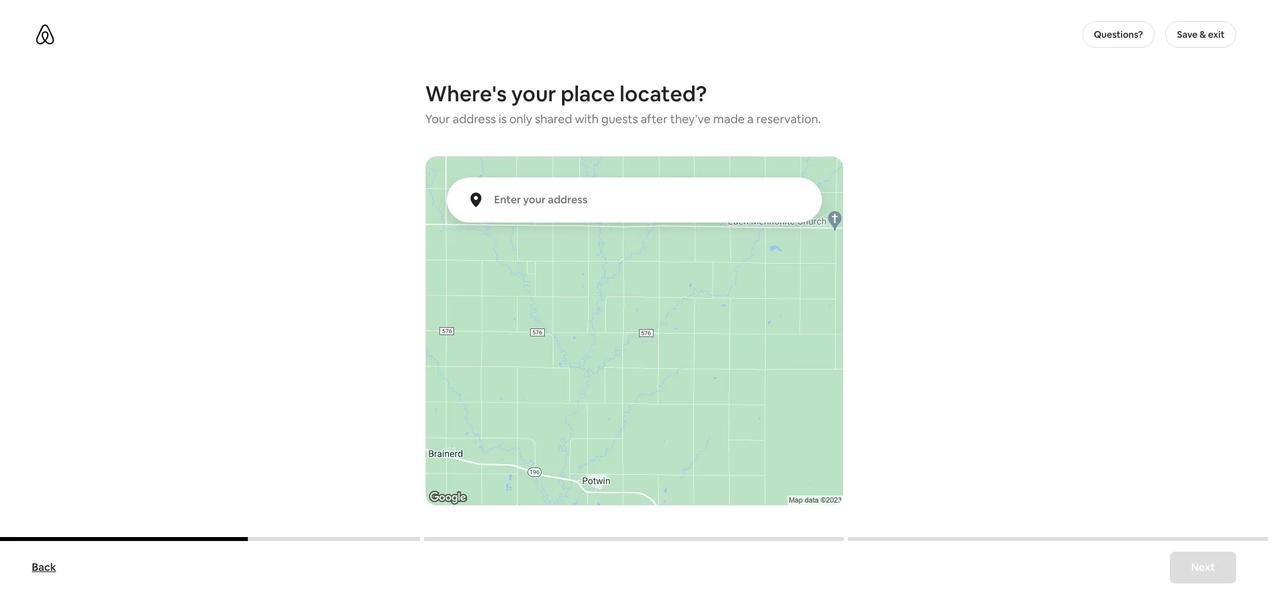 Task type: describe. For each thing, give the bounding box(es) containing it.
your
[[512, 80, 557, 107]]

airbnb homepage image
[[34, 24, 56, 45]]

reservation.
[[757, 111, 822, 127]]

only
[[510, 111, 533, 127]]

questions? button
[[1083, 21, 1156, 48]]

questions?
[[1095, 29, 1144, 40]]

your
[[426, 111, 450, 127]]

save & exit
[[1178, 29, 1225, 40]]

address
[[453, 111, 496, 127]]

where's
[[426, 80, 507, 107]]



Task type: locate. For each thing, give the bounding box(es) containing it.
they've
[[671, 111, 711, 127]]

save & exit button
[[1166, 21, 1237, 48]]

save
[[1178, 29, 1198, 40]]

made
[[714, 111, 745, 127]]

where's your place located? your address is only shared with guests after they've made a reservation.
[[426, 80, 822, 127]]

&
[[1200, 29, 1207, 40]]

Enter your address text field
[[495, 194, 809, 207]]

shared
[[535, 111, 573, 127]]

guests
[[602, 111, 639, 127]]

next button
[[1171, 553, 1237, 584]]

after
[[641, 111, 668, 127]]

with
[[575, 111, 599, 127]]

back button
[[25, 555, 63, 582]]

exit
[[1209, 29, 1225, 40]]

a
[[748, 111, 754, 127]]

next
[[1192, 561, 1216, 575]]

is
[[499, 111, 507, 127]]

located?
[[620, 80, 707, 107]]

back
[[32, 561, 56, 575]]

place
[[561, 80, 616, 107]]



Task type: vqa. For each thing, say whether or not it's contained in the screenshot.
Where's
yes



